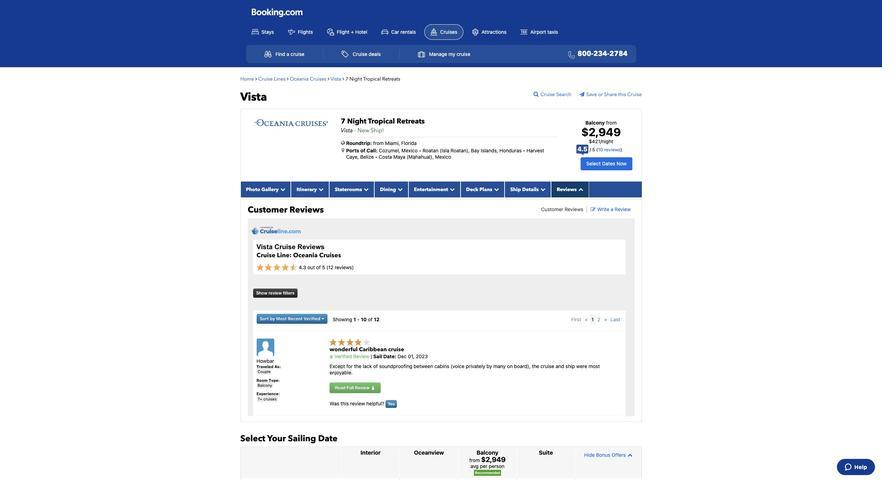 Task type: locate. For each thing, give the bounding box(es) containing it.
1 horizontal spatial the
[[532, 364, 540, 370]]

vista down cruiseline.com logo
[[257, 244, 273, 251]]

mexico down the florida
[[402, 148, 418, 153]]

7 up globe image
[[341, 116, 346, 126]]

0 horizontal spatial mexico
[[402, 148, 418, 153]]

1 link
[[590, 314, 596, 326]]

the
[[354, 364, 362, 370], [532, 364, 540, 370]]

1 right showing in the left of the page
[[354, 317, 356, 323]]

0 vertical spatial select
[[587, 161, 601, 167]]

car rentals
[[392, 29, 416, 35]]

vista right the oceania cruises link
[[331, 76, 341, 82]]

mexico down (isla
[[435, 154, 452, 160]]

of right lack
[[374, 364, 378, 370]]

from left per
[[470, 458, 480, 464]]

chevron down image for itinerary
[[317, 187, 324, 192]]

review down the read full review button
[[351, 401, 365, 407]]

7 for 7 night tropical retreats vista - new ship!
[[341, 116, 346, 126]]

bonus
[[597, 452, 611, 458]]

travel menu navigation
[[246, 45, 637, 63]]

airport taxis
[[531, 29, 559, 35]]

7 right vista link
[[346, 76, 349, 82]]

first
[[572, 317, 582, 323]]

1 horizontal spatial by
[[487, 364, 493, 370]]

chevron up image inside reviews dropdown button
[[577, 187, 584, 192]]

chevron down image inside itinerary dropdown button
[[317, 187, 324, 192]]

chevron down image inside entertainment dropdown button
[[449, 187, 455, 192]]

stays
[[262, 29, 274, 35]]

cruise
[[291, 51, 305, 57], [457, 51, 471, 57], [389, 346, 405, 354], [541, 364, 555, 370]]

roatan),
[[451, 148, 470, 153]]

chevron down image left ship
[[493, 187, 499, 192]]

night right vista link
[[350, 76, 362, 82]]

0 vertical spatial verified
[[304, 316, 321, 322]]

2 horizontal spatial from
[[607, 120, 617, 126]]

select left your
[[241, 433, 266, 445]]

0 vertical spatial 7
[[346, 76, 349, 82]]

10 down $421
[[599, 147, 604, 153]]

• left the harvest
[[523, 148, 526, 153]]

the right for
[[354, 364, 362, 370]]

1 vertical spatial review
[[351, 401, 365, 407]]

chevron down image inside staterooms 'dropdown button'
[[362, 187, 369, 192]]

1 vertical spatial 7
[[341, 116, 346, 126]]

7 inside 7 night tropical retreats vista - new ship!
[[341, 116, 346, 126]]

flights
[[298, 29, 313, 35]]

customer reviews down reviews dropdown button on the top of page
[[542, 206, 584, 212]]

2 chevron down image from the left
[[317, 187, 324, 192]]

cruises up (12 at left bottom
[[319, 251, 341, 260]]

caribbean
[[359, 346, 387, 354]]

customer reviews link
[[542, 206, 584, 212]]

cruise left line:
[[257, 251, 276, 260]]

a inside navigation
[[287, 51, 290, 57]]

howbar
[[257, 358, 274, 364]]

by right sort
[[270, 316, 275, 322]]

select inside "link"
[[587, 161, 601, 167]]

0 vertical spatial cruises
[[441, 29, 458, 35]]

ship
[[566, 364, 575, 370]]

5 left (12 at left bottom
[[322, 265, 325, 271]]

verified right recent in the left of the page
[[304, 316, 321, 322]]

angle right image left vista link
[[328, 76, 330, 81]]

3 chevron down image from the left
[[362, 187, 369, 192]]

night inside 7 night tropical retreats vista - new ship!
[[347, 116, 367, 126]]

|
[[371, 354, 372, 360]]

2 horizontal spatial •
[[523, 148, 526, 153]]

1 horizontal spatial •
[[419, 148, 422, 153]]

• up (mahahual),
[[419, 148, 422, 153]]

night for 7 night tropical retreats vista - new ship!
[[347, 116, 367, 126]]

chevron down image left deck
[[449, 187, 455, 192]]

0 vertical spatial review
[[615, 206, 631, 212]]

2 1 from the left
[[592, 317, 594, 323]]

oceania cruises
[[290, 76, 327, 82]]

wonderful
[[330, 346, 358, 354]]

chevron down image left 'staterooms'
[[317, 187, 324, 192]]

oceania cruises image
[[253, 119, 329, 127]]

chevron down image left dining
[[362, 187, 369, 192]]

tropical up ship!
[[368, 116, 395, 126]]

from right balcony on the top of page
[[607, 120, 617, 126]]

chevron down image
[[279, 187, 286, 192], [317, 187, 324, 192], [362, 187, 369, 192], [396, 187, 403, 192], [449, 187, 455, 192], [493, 187, 499, 192]]

review inside the read full review button
[[355, 385, 370, 391]]

roundtrip:
[[346, 140, 372, 146]]

cruise left deals
[[353, 51, 368, 57]]

/ inside 4.5 / 5 ( 10 reviews )
[[590, 147, 592, 153]]

/ up 4.5 / 5 ( 10 reviews ) on the right of the page
[[601, 138, 602, 144]]

of up belize
[[361, 148, 366, 153]]

1 vertical spatial a
[[611, 206, 614, 212]]

0 vertical spatial -
[[355, 127, 356, 134]]

0 horizontal spatial 5
[[322, 265, 325, 271]]

cruises up the manage my cruise
[[441, 29, 458, 35]]

a inside main content
[[611, 206, 614, 212]]

howbar image
[[257, 339, 274, 357]]

type:
[[269, 378, 280, 383]]

chevron down image inside dining dropdown button
[[396, 187, 403, 192]]

sort by most recent verified link
[[257, 314, 328, 324]]

/ left (
[[590, 147, 592, 153]]

2
[[598, 317, 601, 323]]

1 chevron down image from the left
[[279, 187, 286, 192]]

cruise for find a cruise
[[291, 51, 305, 57]]

- left 'new'
[[355, 127, 356, 134]]

reviews
[[605, 147, 621, 153]]

0 horizontal spatial -
[[355, 127, 356, 134]]

0 horizontal spatial $2,949
[[482, 456, 506, 464]]

800-234-2784
[[578, 49, 628, 59]]

2 vertical spatial review
[[355, 385, 370, 391]]

booking.com home image
[[252, 8, 303, 17]]

5 chevron down image from the left
[[449, 187, 455, 192]]

last link
[[609, 314, 623, 326]]

2 angle right image from the left
[[328, 76, 330, 81]]

1 vertical spatial mexico
[[435, 154, 452, 160]]

customer reviews
[[248, 204, 324, 216], [542, 206, 584, 212]]

chevron down image left itinerary
[[279, 187, 286, 192]]

night
[[602, 138, 614, 144]]

0 horizontal spatial /
[[590, 147, 592, 153]]

1 vertical spatial balcony
[[477, 450, 499, 456]]

1 horizontal spatial -
[[358, 317, 360, 323]]

• down call:
[[375, 154, 378, 160]]

customer down photo gallery dropdown button
[[248, 204, 288, 216]]

board),
[[514, 364, 531, 370]]

globe image
[[341, 140, 345, 145]]

chevron down image for staterooms
[[362, 187, 369, 192]]

select for select          dates now
[[587, 161, 601, 167]]

3 angle right image from the left
[[343, 76, 344, 81]]

1 horizontal spatial from
[[470, 458, 480, 464]]

save or share this cruise
[[587, 91, 642, 98]]

800-
[[578, 49, 594, 59]]

$2,949 inside balcony from $2,949 avg per person
[[482, 456, 506, 464]]

from up call:
[[373, 140, 384, 146]]

select down (
[[587, 161, 601, 167]]

flight + hotel link
[[322, 25, 373, 39]]

night up 'new'
[[347, 116, 367, 126]]

0 horizontal spatial 1
[[354, 317, 356, 323]]

chevron up image
[[577, 187, 584, 192], [626, 453, 633, 458]]

balcony inside balcony from $2,949 avg per person
[[477, 450, 499, 456]]

angle right image
[[256, 76, 257, 81], [328, 76, 330, 81], [343, 76, 344, 81]]

sort
[[260, 316, 269, 322]]

vista link
[[331, 76, 343, 82]]

review left |
[[354, 354, 370, 360]]

cozumel, mexico • roatan (isla roatan), bay islands, honduras •
[[379, 148, 526, 153]]

verified
[[304, 316, 321, 322], [335, 354, 352, 360]]

cruise left and
[[541, 364, 555, 370]]

vista main content
[[237, 71, 646, 481]]

1 angle right image from the left
[[256, 76, 257, 81]]

vista inside 7 night tropical retreats vista - new ship!
[[341, 127, 353, 134]]

cruises left vista link
[[310, 76, 327, 82]]

verified up except
[[335, 354, 352, 360]]

write a review
[[598, 206, 631, 212]]

cruise left 01,
[[389, 346, 405, 354]]

0 vertical spatial tropical
[[363, 76, 381, 82]]

retreats for 7 night tropical retreats vista - new ship!
[[397, 116, 425, 126]]

chevron down image
[[539, 187, 546, 192]]

oceania right angle right icon at the left of page
[[290, 76, 309, 82]]

chevron up image right bonus
[[626, 453, 633, 458]]

from inside balcony from $2,949 $421 / night
[[607, 120, 617, 126]]

0 vertical spatial chevron up image
[[577, 187, 584, 192]]

2 horizontal spatial angle right image
[[343, 76, 344, 81]]

1 vertical spatial retreats
[[397, 116, 425, 126]]

yes button
[[386, 401, 397, 408]]

reviews up out
[[298, 244, 325, 251]]

or
[[599, 91, 604, 98]]

0 vertical spatial 5
[[593, 147, 596, 153]]

1 horizontal spatial $2,949
[[582, 125, 621, 139]]

1 horizontal spatial review
[[351, 401, 365, 407]]

1 horizontal spatial balcony
[[477, 450, 499, 456]]

tropical for 7 night tropical retreats
[[363, 76, 381, 82]]

0 vertical spatial retreats
[[383, 76, 401, 82]]

1 vertical spatial /
[[590, 147, 592, 153]]

reviews inside vista cruise reviews cruise line: oceania cruises
[[298, 244, 325, 251]]

share
[[605, 91, 618, 98]]

/ inside balcony from $2,949 $421 / night
[[601, 138, 602, 144]]

chevron up image inside "hide bonus offers" link
[[626, 453, 633, 458]]

vista up globe image
[[341, 127, 353, 134]]

angle right image right the home 'link' on the left top of the page
[[256, 76, 257, 81]]

a for write
[[611, 206, 614, 212]]

this right was
[[341, 401, 349, 407]]

1 horizontal spatial angle right image
[[328, 76, 330, 81]]

0 vertical spatial /
[[601, 138, 602, 144]]

1 vertical spatial -
[[358, 317, 360, 323]]

chevron down image left entertainment
[[396, 187, 403, 192]]

plans
[[480, 186, 493, 193]]

review right full
[[355, 385, 370, 391]]

retreats inside 7 night tropical retreats vista - new ship!
[[397, 116, 425, 126]]

2 the from the left
[[532, 364, 540, 370]]

0 horizontal spatial the
[[354, 364, 362, 370]]

10 inside 4.5 / 5 ( 10 reviews )
[[599, 147, 604, 153]]

2 vertical spatial cruises
[[319, 251, 341, 260]]

0 horizontal spatial from
[[373, 140, 384, 146]]

chevron down image for photo gallery
[[279, 187, 286, 192]]

»
[[604, 317, 608, 323]]

tropical inside 7 night tropical retreats vista - new ship!
[[368, 116, 395, 126]]

itinerary
[[297, 186, 317, 193]]

4 chevron down image from the left
[[396, 187, 403, 192]]

0 horizontal spatial customer
[[248, 204, 288, 216]]

0 horizontal spatial review
[[269, 291, 282, 296]]

from for from
[[470, 458, 480, 464]]

cruise right my
[[457, 51, 471, 57]]

0 vertical spatial by
[[270, 316, 275, 322]]

this right share
[[619, 91, 627, 98]]

maya
[[394, 154, 406, 160]]

1 vertical spatial tropical
[[368, 116, 395, 126]]

now
[[617, 161, 627, 167]]

edit image
[[591, 207, 596, 212]]

miami,
[[385, 140, 400, 146]]

oceania
[[290, 76, 309, 82], [293, 251, 318, 260]]

a right write
[[611, 206, 614, 212]]

1 vertical spatial $2,949
[[482, 456, 506, 464]]

angle right image left 7 night tropical retreats
[[343, 76, 344, 81]]

by inside except for the lack of soundproofing between cabins (voice privately by many on board), the cruise and ship were most enjoyable.
[[487, 364, 493, 370]]

0 vertical spatial 10
[[599, 147, 604, 153]]

paper plane image
[[580, 92, 587, 97]]

chevron up image up customer reviews link
[[577, 187, 584, 192]]

1 horizontal spatial 1
[[592, 317, 594, 323]]

234-
[[594, 49, 610, 59]]

cruise for wonderful caribbean cruise
[[389, 346, 405, 354]]

staterooms
[[335, 186, 362, 193]]

cruises inside vista cruise reviews cruise line: oceania cruises
[[319, 251, 341, 260]]

1 horizontal spatial /
[[601, 138, 602, 144]]

vista inside vista cruise reviews cruise line: oceania cruises
[[257, 244, 273, 251]]

4.3 out of 5 (12 reviews)
[[299, 265, 354, 271]]

by left many
[[487, 364, 493, 370]]

0 vertical spatial balcony
[[258, 383, 272, 388]]

0 horizontal spatial a
[[287, 51, 290, 57]]

0 vertical spatial night
[[350, 76, 362, 82]]

taxis
[[548, 29, 559, 35]]

home
[[241, 76, 254, 82]]

tropical down deals
[[363, 76, 381, 82]]

1 horizontal spatial a
[[611, 206, 614, 212]]

customer reviews up cruiseline.com logo
[[248, 204, 324, 216]]

0 vertical spatial review
[[269, 291, 282, 296]]

chevron up image for hide bonus offers
[[626, 453, 633, 458]]

0 horizontal spatial chevron up image
[[577, 187, 584, 192]]

01,
[[408, 354, 415, 360]]

1 vertical spatial this
[[341, 401, 349, 407]]

$2,949 up recommended image
[[482, 456, 506, 464]]

0 vertical spatial a
[[287, 51, 290, 57]]

search image
[[534, 91, 541, 97]]

select          dates now
[[587, 161, 627, 167]]

0 horizontal spatial angle right image
[[256, 76, 257, 81]]

1 vertical spatial by
[[487, 364, 493, 370]]

1 vertical spatial verified
[[335, 354, 352, 360]]

0 vertical spatial mexico
[[402, 148, 418, 153]]

cruise left lines
[[259, 76, 273, 82]]

$2,949
[[582, 125, 621, 139], [482, 456, 506, 464]]

(isla
[[440, 148, 450, 153]]

800-234-2784 link
[[566, 49, 628, 59]]

experience: 7+ cruises
[[257, 392, 280, 402]]

was this review helpful? yes
[[330, 401, 395, 407]]

on
[[507, 364, 513, 370]]

balcony down room
[[258, 383, 272, 388]]

review for a
[[615, 206, 631, 212]]

bay
[[471, 148, 480, 153]]

1 vertical spatial cruises
[[310, 76, 327, 82]]

new
[[358, 127, 370, 134]]

- right showing in the left of the page
[[358, 317, 360, 323]]

$2,949 for $2,949
[[582, 125, 621, 139]]

0 horizontal spatial verified
[[304, 316, 321, 322]]

- inside 7 night tropical retreats vista - new ship!
[[355, 127, 356, 134]]

cruise right share
[[628, 91, 642, 98]]

reviews up customer reviews link
[[557, 186, 577, 193]]

review right write
[[615, 206, 631, 212]]

the right 'board),' at the right
[[532, 364, 540, 370]]

oceania up 4.3
[[293, 251, 318, 260]]

reviews)
[[335, 265, 354, 271]]

1 vertical spatial oceania
[[293, 251, 318, 260]]

0 vertical spatial from
[[607, 120, 617, 126]]

cruise inside travel menu navigation
[[353, 51, 368, 57]]

cruise search
[[541, 91, 572, 98]]

cruise right find
[[291, 51, 305, 57]]

balcony up per
[[477, 450, 499, 456]]

sort by most recent verified
[[260, 316, 322, 322]]

1 vertical spatial select
[[241, 433, 266, 445]]

ports
[[346, 148, 360, 153]]

1 vertical spatial 10
[[361, 317, 367, 323]]

1 horizontal spatial 5
[[593, 147, 596, 153]]

from
[[607, 120, 617, 126], [373, 140, 384, 146], [470, 458, 480, 464]]

from inside balcony from $2,949 avg per person
[[470, 458, 480, 464]]

review right "show"
[[269, 291, 282, 296]]

chevron down image inside photo gallery dropdown button
[[279, 187, 286, 192]]

of right out
[[316, 265, 321, 271]]

roatan
[[423, 148, 439, 153]]

0 vertical spatial $2,949
[[582, 125, 621, 139]]

1 horizontal spatial chevron up image
[[626, 453, 633, 458]]

$2,949 up 4.5 / 5 ( 10 reviews ) on the right of the page
[[582, 125, 621, 139]]

ship!
[[371, 127, 384, 134]]

1 vertical spatial night
[[347, 116, 367, 126]]

cruise up line:
[[275, 244, 296, 251]]

1 vertical spatial chevron up image
[[626, 453, 633, 458]]

1 horizontal spatial 10
[[599, 147, 604, 153]]

cruise inside dropdown button
[[457, 51, 471, 57]]

cruises
[[441, 29, 458, 35], [310, 76, 327, 82], [319, 251, 341, 260]]

customer down chevron down image at right
[[542, 206, 564, 212]]

5 left (
[[593, 147, 596, 153]]

10 left 12
[[361, 317, 367, 323]]

7+
[[258, 397, 263, 402]]

airport taxis link
[[515, 25, 564, 39]]

reviews left edit icon
[[565, 206, 584, 212]]

of inside except for the lack of soundproofing between cabins (voice privately by many on board), the cruise and ship were most enjoyable.
[[374, 364, 378, 370]]

2 vertical spatial from
[[470, 458, 480, 464]]

deals
[[369, 51, 381, 57]]

1 horizontal spatial customer reviews
[[542, 206, 584, 212]]

6 chevron down image from the left
[[493, 187, 499, 192]]

chevron down image for entertainment
[[449, 187, 455, 192]]

1 left 2 at the bottom right
[[592, 317, 594, 323]]

angle right image for home
[[256, 76, 257, 81]]

chevron down image inside the deck plans dropdown button
[[493, 187, 499, 192]]

offers
[[612, 452, 626, 458]]

0 horizontal spatial select
[[241, 433, 266, 445]]

a right find
[[287, 51, 290, 57]]

vista
[[331, 76, 341, 82], [241, 89, 267, 105], [341, 127, 353, 134], [257, 244, 273, 251]]

lack
[[363, 364, 372, 370]]

0 horizontal spatial balcony
[[258, 383, 272, 388]]

0 horizontal spatial this
[[341, 401, 349, 407]]

balcony from $2,949 $421 / night
[[582, 120, 621, 144]]

1 horizontal spatial select
[[587, 161, 601, 167]]

ship details button
[[505, 182, 552, 198]]

0 vertical spatial this
[[619, 91, 627, 98]]



Task type: vqa. For each thing, say whether or not it's contained in the screenshot.
leftmost 'Eastern'
no



Task type: describe. For each thing, give the bounding box(es) containing it.
person
[[489, 464, 505, 470]]

of left 12
[[368, 317, 373, 323]]

select          dates now link
[[581, 158, 633, 170]]

manage my cruise button
[[411, 47, 479, 61]]

stays link
[[246, 25, 280, 39]]

vista down home
[[241, 89, 267, 105]]

as:
[[275, 365, 281, 369]]

costa maya (mahahual), mexico
[[378, 154, 452, 160]]

chevron down image for dining
[[396, 187, 403, 192]]

12
[[374, 317, 380, 323]]

(
[[597, 147, 599, 153]]

+
[[351, 29, 354, 35]]

ship
[[511, 186, 521, 193]]

flight + hotel
[[337, 29, 368, 35]]

manage my cruise
[[429, 51, 471, 57]]

reviews button
[[552, 182, 590, 198]]

angle right image for vista
[[343, 76, 344, 81]]

review inside was this review helpful? yes
[[351, 401, 365, 407]]

first link
[[570, 314, 583, 326]]

airport
[[531, 29, 547, 35]]

vista cruise reviews cruise line: oceania cruises
[[257, 244, 341, 260]]

filters
[[283, 291, 295, 296]]

balcony
[[586, 120, 605, 126]]

this inside was this review helpful? yes
[[341, 401, 349, 407]]

«
[[585, 317, 588, 323]]

4.5 / 5 ( 10 reviews )
[[578, 146, 623, 153]]

entertainment button
[[409, 182, 461, 198]]

save or share this cruise link
[[580, 91, 642, 98]]

write
[[598, 206, 610, 212]]

$2,949 for from
[[482, 456, 506, 464]]

last
[[611, 317, 621, 323]]

gallery
[[262, 186, 279, 193]]

recommended image
[[474, 471, 502, 477]]

(voice
[[451, 364, 465, 370]]

7 for 7 night tropical retreats
[[346, 76, 349, 82]]

ports of call:
[[346, 148, 378, 153]]

2023
[[416, 354, 428, 360]]

attractions link
[[466, 25, 513, 39]]

read
[[335, 385, 346, 391]]

1 horizontal spatial this
[[619, 91, 627, 98]]

harvest
[[527, 148, 545, 153]]

1 1 from the left
[[354, 317, 356, 323]]

read full review
[[335, 385, 371, 391]]

find
[[276, 51, 286, 57]]

(12
[[327, 265, 334, 271]]

out
[[308, 265, 315, 271]]

caye,
[[346, 154, 359, 160]]

show
[[256, 291, 268, 296]]

suite
[[539, 450, 553, 456]]

find a cruise
[[276, 51, 305, 57]]

cruise for manage my cruise
[[457, 51, 471, 57]]

hide
[[585, 452, 595, 458]]

costa
[[379, 154, 392, 160]]

1 horizontal spatial customer
[[542, 206, 564, 212]]

from for $2,949
[[607, 120, 617, 126]]

photo gallery button
[[241, 182, 291, 198]]

| sail date: dec 01, 2023
[[370, 354, 428, 360]]

reviews down itinerary
[[290, 204, 324, 216]]

retreats for 7 night tropical retreats
[[383, 76, 401, 82]]

belize
[[361, 154, 374, 160]]

reviews inside dropdown button
[[557, 186, 577, 193]]

line:
[[277, 251, 292, 260]]

hide bonus offers link
[[578, 449, 640, 462]]

0 horizontal spatial customer reviews
[[248, 204, 324, 216]]

a for find
[[287, 51, 290, 57]]

date
[[318, 433, 338, 445]]

cruise deals
[[353, 51, 381, 57]]

save
[[587, 91, 597, 98]]

1 horizontal spatial verified
[[335, 354, 352, 360]]

between
[[414, 364, 434, 370]]

review for full
[[355, 385, 370, 391]]

dining
[[380, 186, 396, 193]]

1 vertical spatial 5
[[322, 265, 325, 271]]

1 vertical spatial from
[[373, 140, 384, 146]]

was
[[330, 401, 340, 407]]

1 vertical spatial review
[[354, 354, 370, 360]]

2 link
[[596, 314, 603, 326]]

soundproofing
[[380, 364, 413, 370]]

cabins
[[435, 364, 450, 370]]

room
[[257, 378, 268, 383]]

per
[[480, 464, 488, 470]]

angle right image for oceania cruises
[[328, 76, 330, 81]]

oceania inside vista cruise reviews cruise line: oceania cruises
[[293, 251, 318, 260]]

4.3
[[299, 265, 306, 271]]

1 horizontal spatial mexico
[[435, 154, 452, 160]]

0 horizontal spatial by
[[270, 316, 275, 322]]

cozumel,
[[379, 148, 400, 153]]

select for select your sailing date
[[241, 433, 266, 445]]

0 horizontal spatial •
[[375, 154, 378, 160]]

night for 7 night tropical retreats
[[350, 76, 362, 82]]

$421
[[589, 138, 601, 144]]

7 night tropical retreats
[[346, 76, 401, 82]]

» link
[[603, 314, 609, 326]]

map marker image
[[342, 148, 345, 153]]

find a cruise link
[[257, 47, 312, 61]]

my
[[449, 51, 456, 57]]

cruiseline.com logo image
[[251, 227, 301, 235]]

search
[[557, 91, 572, 98]]

small verified icon image
[[330, 356, 333, 359]]

7 night tropical retreats vista - new ship!
[[341, 116, 425, 134]]

oceanview
[[414, 450, 444, 456]]

balcony inside room type: balcony
[[258, 383, 272, 388]]

1 the from the left
[[354, 364, 362, 370]]

many
[[494, 364, 506, 370]]

cruise left "search"
[[541, 91, 555, 98]]

hotel
[[356, 29, 368, 35]]

chevron up image for reviews
[[577, 187, 584, 192]]

first « 1 2 » last
[[572, 317, 621, 323]]

tropical for 7 night tropical retreats vista - new ship!
[[368, 116, 395, 126]]

rentals
[[401, 29, 416, 35]]

chevron down image for deck plans
[[493, 187, 499, 192]]

avg
[[471, 464, 479, 470]]

recent
[[288, 316, 303, 322]]

0 horizontal spatial 10
[[361, 317, 367, 323]]

dates
[[603, 161, 616, 167]]

cruise search link
[[534, 91, 579, 98]]

review inside button
[[269, 291, 282, 296]]

cruises link
[[425, 24, 464, 40]]

dining button
[[375, 182, 409, 198]]

were
[[577, 364, 588, 370]]

cruise inside except for the lack of soundproofing between cabins (voice privately by many on board), the cruise and ship were most enjoyable.
[[541, 364, 555, 370]]

0 vertical spatial oceania
[[290, 76, 309, 82]]

most
[[589, 364, 600, 370]]

5 inside 4.5 / 5 ( 10 reviews )
[[593, 147, 596, 153]]

angle right image
[[287, 76, 289, 81]]



